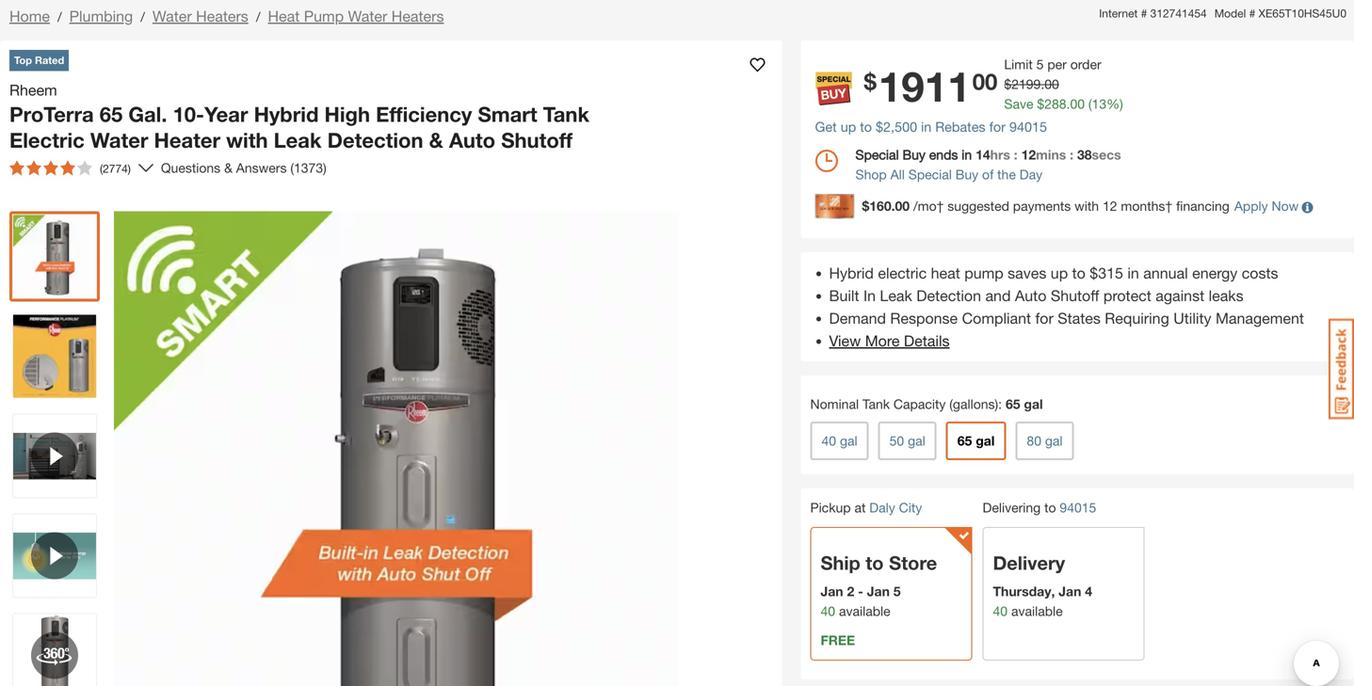 Task type: vqa. For each thing, say whether or not it's contained in the screenshot.
Zoom
no



Task type: describe. For each thing, give the bounding box(es) containing it.
xe65t10hs45u0
[[1259, 7, 1347, 20]]

for
[[1036, 304, 1054, 322]]

pump
[[304, 7, 344, 25]]

gal up 80
[[1024, 391, 1043, 407]]

heat
[[931, 259, 960, 277]]

(gallons)
[[950, 391, 998, 407]]

limit 5 per order $ 2199 . 00 save $ 288 . 00 ( 13 %)
[[1004, 57, 1123, 112]]

94015
[[1060, 495, 1097, 511]]

1 / from the left
[[57, 9, 62, 24]]

2 # from the left
[[1249, 7, 1256, 20]]

utility
[[1174, 304, 1212, 322]]

in inside the hybrid electric heat pump saves up to $315 in annual energy costs built in leak detection and auto shutoff protect against leaks demand response compliant for states requiring utility management view more details
[[1128, 259, 1139, 277]]

top
[[14, 54, 32, 66]]

13
[[1092, 96, 1107, 112]]

smart
[[478, 102, 537, 127]]

(2774) link
[[2, 153, 153, 183]]

now
[[1272, 193, 1299, 209]]

$ 1911 00
[[864, 61, 998, 111]]

rheem
[[9, 81, 57, 99]]

80 gal button
[[1016, 417, 1074, 455]]

built
[[829, 281, 859, 299]]

in
[[864, 281, 876, 299]]

pickup at daly city
[[810, 495, 922, 510]]

jan inside delivery thursday, jan 4 40 available
[[1059, 579, 1082, 595]]

gal for 40 gal
[[840, 428, 858, 443]]

& inside rheem proterra 65 gal. 10-year hybrid high efficiency smart tank electric water heater with leak detection & auto shutoff
[[429, 128, 443, 153]]

protect
[[1104, 281, 1152, 299]]

delivery thursday, jan 4 40 available
[[993, 547, 1093, 614]]

2 / from the left
[[141, 9, 145, 24]]

free
[[821, 628, 855, 643]]

1 horizontal spatial $
[[1004, 76, 1012, 92]]

saves
[[1008, 259, 1047, 277]]

2 horizontal spatial :
[[1070, 142, 1074, 157]]

1 vertical spatial .
[[1067, 96, 1070, 112]]

2 horizontal spatial 00
[[1070, 96, 1085, 112]]

00 inside $ 1911 00
[[973, 68, 998, 95]]

delivering to 94015
[[983, 495, 1097, 511]]

(2774)
[[100, 162, 131, 175]]

with inside rheem proterra 65 gal. 10-year hybrid high efficiency smart tank electric water heater with leak detection & auto shutoff
[[226, 128, 268, 153]]

questions
[[161, 160, 221, 176]]

shutoff inside rheem proterra 65 gal. 10-year hybrid high efficiency smart tank electric water heater with leak detection & auto shutoff
[[501, 128, 573, 153]]

312741454_s01 image
[[13, 615, 96, 687]]

pickup
[[810, 495, 851, 510]]

rheem link
[[9, 79, 65, 101]]

50 gal
[[890, 428, 926, 443]]

gal for 50 gal
[[908, 428, 926, 443]]

management
[[1216, 304, 1304, 322]]

leak inside rheem proterra 65 gal. 10-year hybrid high efficiency smart tank electric water heater with leak detection & auto shutoff
[[274, 128, 322, 153]]

rheem heat pump water heaters xe65t10hs45u0 64.0 image
[[13, 215, 96, 298]]

ship
[[821, 547, 861, 570]]

at
[[855, 495, 866, 510]]

detection inside the hybrid electric heat pump saves up to $315 in annual energy costs built in leak detection and auto shutoff protect against leaks demand response compliant for states requiring utility management view more details
[[917, 281, 981, 299]]

-
[[858, 579, 864, 595]]

capacity
[[894, 391, 946, 407]]

0 vertical spatial buy
[[903, 142, 926, 157]]

answers
[[236, 160, 287, 176]]

ship to store jan 2 - jan 5 40 available
[[821, 547, 937, 614]]

daly
[[870, 495, 895, 510]]

nominal tank capacity (gallons) : 65 gal
[[810, 391, 1043, 407]]

1 horizontal spatial :
[[1014, 142, 1018, 157]]

efficiency
[[376, 102, 472, 127]]

312741454
[[1151, 7, 1207, 20]]

limit
[[1004, 57, 1033, 72]]

financing
[[1176, 193, 1230, 209]]

details
[[904, 327, 950, 345]]

available inside ship to store jan 2 - jan 5 40 available
[[839, 599, 891, 614]]

65 inside button
[[958, 428, 972, 443]]

auto inside rheem proterra 65 gal. 10-year hybrid high efficiency smart tank electric water heater with leak detection & auto shutoff
[[449, 128, 496, 153]]

65 inside rheem proterra 65 gal. 10-year hybrid high efficiency smart tank electric water heater with leak detection & auto shutoff
[[100, 102, 123, 127]]

14
[[976, 142, 990, 157]]

plumbing link
[[69, 7, 133, 25]]

energy
[[1192, 259, 1238, 277]]

delivery
[[993, 547, 1065, 570]]

model
[[1215, 7, 1246, 20]]

electric
[[9, 128, 85, 153]]

rheem heat pump water heaters xe65t10hs45u0 e1.1 image
[[13, 315, 96, 398]]

ends
[[929, 142, 958, 157]]

mins
[[1036, 142, 1066, 157]]

(2774) button
[[2, 153, 138, 183]]

apply now link
[[1235, 193, 1299, 209]]

pump
[[965, 259, 1004, 277]]

months†
[[1121, 193, 1173, 209]]

1 vertical spatial tank
[[863, 391, 890, 407]]

40 gal button
[[810, 417, 869, 455]]

view more details link
[[829, 327, 950, 345]]

save
[[1004, 96, 1034, 112]]

1 vertical spatial &
[[224, 160, 233, 176]]

leaks
[[1209, 281, 1244, 299]]

store
[[889, 547, 937, 570]]

0 vertical spatial .
[[1041, 76, 1045, 92]]

day
[[1020, 162, 1043, 177]]

to inside the hybrid electric heat pump saves up to $315 in annual energy costs built in leak detection and auto shutoff protect against leaks demand response compliant for states requiring utility management view more details
[[1072, 259, 1086, 277]]

to for 94015
[[1045, 495, 1056, 510]]

(
[[1089, 96, 1092, 112]]

38
[[1077, 142, 1092, 157]]

1911
[[879, 61, 971, 111]]

10-
[[173, 102, 204, 127]]

questions & answers (1373)
[[161, 160, 327, 176]]



Task type: locate. For each thing, give the bounding box(es) containing it.
high
[[324, 102, 370, 127]]

order
[[1071, 57, 1102, 72]]

special
[[856, 142, 899, 157], [909, 162, 952, 177]]

to right the up
[[1072, 259, 1086, 277]]

$ left 1911 at the right of page
[[864, 68, 877, 95]]

jan
[[821, 579, 844, 595], [867, 579, 890, 595], [1059, 579, 1082, 595]]

apply
[[1235, 193, 1268, 209]]

0 vertical spatial tank
[[543, 102, 590, 127]]

shutoff up "states"
[[1051, 281, 1099, 299]]

0 vertical spatial hybrid
[[254, 102, 319, 127]]

to for store
[[866, 547, 884, 570]]

apply now
[[1235, 193, 1299, 209]]

$160.00 /mo† suggested payments with 12 months† financing
[[862, 193, 1230, 209]]

40 up free
[[821, 599, 835, 614]]

2 available from the left
[[1011, 599, 1063, 614]]

in inside special buy ends in 14 hrs : 12 mins : 38 secs shop all special buy of the day
[[962, 142, 972, 157]]

40 down "thursday,"
[[993, 599, 1008, 614]]

1 vertical spatial shutoff
[[1051, 281, 1099, 299]]

&
[[429, 128, 443, 153], [224, 160, 233, 176]]

(1373)
[[290, 160, 327, 176]]

00
[[973, 68, 998, 95], [1045, 76, 1059, 92], [1070, 96, 1085, 112]]

0 horizontal spatial jan
[[821, 579, 844, 595]]

home
[[9, 7, 50, 25]]

2 heaters from the left
[[392, 7, 444, 25]]

1 horizontal spatial &
[[429, 128, 443, 153]]

auto down the smart
[[449, 128, 496, 153]]

gal right 80
[[1045, 428, 1063, 443]]

states
[[1058, 304, 1101, 322]]

0 vertical spatial to
[[1072, 259, 1086, 277]]

: left 38
[[1070, 142, 1074, 157]]

city
[[899, 495, 922, 510]]

0 horizontal spatial to
[[866, 547, 884, 570]]

1 horizontal spatial available
[[1011, 599, 1063, 614]]

electric
[[878, 259, 927, 277]]

80 gal
[[1027, 428, 1063, 443]]

& left answers
[[224, 160, 233, 176]]

1 horizontal spatial special
[[909, 162, 952, 177]]

5 down store
[[894, 579, 901, 595]]

in
[[962, 142, 972, 157], [1128, 259, 1139, 277]]

0 horizontal spatial #
[[1141, 7, 1147, 20]]

12
[[1021, 142, 1036, 157], [1103, 193, 1118, 209]]

heaters right pump
[[392, 7, 444, 25]]

0 horizontal spatial water
[[90, 128, 148, 153]]

with up questions & answers (1373)
[[226, 128, 268, 153]]

year
[[204, 102, 248, 127]]

shutoff down the smart
[[501, 128, 573, 153]]

gal down nominal
[[840, 428, 858, 443]]

0 horizontal spatial available
[[839, 599, 891, 614]]

gal down "(gallons)"
[[976, 428, 995, 443]]

1 jan from the left
[[821, 579, 844, 595]]

5 left "per"
[[1037, 57, 1044, 72]]

12 inside special buy ends in 14 hrs : 12 mins : 38 secs shop all special buy of the day
[[1021, 142, 1036, 157]]

in left 14
[[962, 142, 972, 157]]

1 vertical spatial 5
[[894, 579, 901, 595]]

# right model
[[1249, 7, 1256, 20]]

costs
[[1242, 259, 1279, 277]]

tank right nominal
[[863, 391, 890, 407]]

detection inside rheem proterra 65 gal. 10-year hybrid high efficiency smart tank electric water heater with leak detection & auto shutoff
[[327, 128, 423, 153]]

65 gal
[[958, 428, 995, 443]]

shop all special buy of the day link
[[815, 160, 1340, 179]]

of
[[982, 162, 994, 177]]

80
[[1027, 428, 1042, 443]]

gal for 80 gal
[[1045, 428, 1063, 443]]

water inside rheem proterra 65 gal. 10-year hybrid high efficiency smart tank electric water heater with leak detection & auto shutoff
[[90, 128, 148, 153]]

6177892362001 image
[[13, 415, 96, 498]]

with
[[226, 128, 268, 153], [1075, 193, 1099, 209]]

1 horizontal spatial jan
[[867, 579, 890, 595]]

1 horizontal spatial hybrid
[[829, 259, 874, 277]]

# right 'internet'
[[1141, 7, 1147, 20]]

0 horizontal spatial hybrid
[[254, 102, 319, 127]]

65 left the gal.
[[100, 102, 123, 127]]

1 vertical spatial with
[[1075, 193, 1099, 209]]

1 vertical spatial 12
[[1103, 193, 1118, 209]]

rated
[[35, 54, 64, 66]]

0 vertical spatial in
[[962, 142, 972, 157]]

to
[[1072, 259, 1086, 277], [1045, 495, 1056, 510], [866, 547, 884, 570]]

2 horizontal spatial to
[[1072, 259, 1086, 277]]

2 horizontal spatial $
[[1037, 96, 1045, 112]]

feedback link image
[[1329, 318, 1354, 420]]

. up 288
[[1041, 76, 1045, 92]]

the
[[998, 162, 1016, 177]]

1 vertical spatial to
[[1045, 495, 1056, 510]]

water right plumbing link
[[152, 7, 192, 25]]

: up 65 gal button
[[998, 391, 1002, 407]]

hybrid inside rheem proterra 65 gal. 10-year hybrid high efficiency smart tank electric water heater with leak detection & auto shutoff
[[254, 102, 319, 127]]

and
[[986, 281, 1011, 299]]

0 horizontal spatial 5
[[894, 579, 901, 595]]

hybrid up (1373)
[[254, 102, 319, 127]]

2 jan from the left
[[867, 579, 890, 595]]

jan left '4'
[[1059, 579, 1082, 595]]

1 horizontal spatial #
[[1249, 7, 1256, 20]]

internet # 312741454 model # xe65t10hs45u0
[[1099, 7, 1347, 20]]

%)
[[1107, 96, 1123, 112]]

1 vertical spatial leak
[[880, 281, 912, 299]]

0 horizontal spatial auto
[[449, 128, 496, 153]]

1 horizontal spatial water
[[152, 7, 192, 25]]

1 vertical spatial special
[[909, 162, 952, 177]]

gal for 65 gal
[[976, 428, 995, 443]]

0 horizontal spatial $
[[864, 68, 877, 95]]

available down "thursday,"
[[1011, 599, 1063, 614]]

response
[[890, 304, 958, 322]]

65 down "(gallons)"
[[958, 428, 972, 443]]

to inside ship to store jan 2 - jan 5 40 available
[[866, 547, 884, 570]]

. left (
[[1067, 96, 1070, 112]]

$315
[[1090, 259, 1123, 277]]

0 vertical spatial 12
[[1021, 142, 1036, 157]]

1 horizontal spatial 12
[[1103, 193, 1118, 209]]

0 horizontal spatial in
[[962, 142, 972, 157]]

& down efficiency
[[429, 128, 443, 153]]

12 left months†
[[1103, 193, 1118, 209]]

water
[[152, 7, 192, 25], [348, 7, 387, 25], [90, 128, 148, 153]]

1 horizontal spatial /
[[141, 9, 145, 24]]

: right hrs on the top of the page
[[1014, 142, 1018, 157]]

water right pump
[[348, 7, 387, 25]]

jan right "-"
[[867, 579, 890, 595]]

0 horizontal spatial heaters
[[196, 7, 248, 25]]

2 horizontal spatial jan
[[1059, 579, 1082, 595]]

heat
[[268, 7, 300, 25]]

2 vertical spatial 65
[[958, 428, 972, 443]]

to left 94015
[[1045, 495, 1056, 510]]

40 down nominal
[[822, 428, 836, 443]]

0 horizontal spatial &
[[224, 160, 233, 176]]

leak
[[274, 128, 322, 153], [880, 281, 912, 299]]

internet
[[1099, 7, 1138, 20]]

/mo†
[[914, 193, 944, 209]]

top rated
[[14, 54, 64, 66]]

3 / from the left
[[256, 9, 260, 24]]

with down "shop all special buy of the day" link
[[1075, 193, 1099, 209]]

detection
[[327, 128, 423, 153], [917, 281, 981, 299]]

proterra
[[9, 102, 94, 127]]

requiring
[[1105, 304, 1170, 322]]

1 available from the left
[[839, 599, 891, 614]]

water up (2774) in the top left of the page
[[90, 128, 148, 153]]

tank inside rheem proterra 65 gal. 10-year hybrid high efficiency smart tank electric water heater with leak detection & auto shutoff
[[543, 102, 590, 127]]

1 horizontal spatial buy
[[956, 162, 979, 177]]

$ right save
[[1037, 96, 1045, 112]]

1 vertical spatial hybrid
[[829, 259, 874, 277]]

2 horizontal spatial /
[[256, 9, 260, 24]]

0 vertical spatial detection
[[327, 128, 423, 153]]

1 horizontal spatial heaters
[[392, 7, 444, 25]]

delivering
[[983, 495, 1041, 510]]

1 vertical spatial 65
[[1006, 391, 1020, 407]]

1 horizontal spatial to
[[1045, 495, 1056, 510]]

detection down heat
[[917, 281, 981, 299]]

0 horizontal spatial tank
[[543, 102, 590, 127]]

buy left of on the right top
[[956, 162, 979, 177]]

available down "-"
[[839, 599, 891, 614]]

available inside delivery thursday, jan 4 40 available
[[1011, 599, 1063, 614]]

00 up 288
[[1045, 76, 1059, 92]]

tank
[[543, 102, 590, 127], [863, 391, 890, 407]]

daly city button
[[870, 495, 922, 510]]

1 horizontal spatial 5
[[1037, 57, 1044, 72]]

40 gal
[[822, 428, 858, 443]]

0 vertical spatial auto
[[449, 128, 496, 153]]

65 gal button
[[946, 417, 1006, 455]]

12 up 'day'
[[1021, 142, 1036, 157]]

0 horizontal spatial :
[[998, 391, 1002, 407]]

/ right home link
[[57, 9, 62, 24]]

$160.00
[[862, 193, 910, 209]]

1 vertical spatial detection
[[917, 281, 981, 299]]

heat pump water heaters link
[[268, 7, 444, 25]]

shutoff inside the hybrid electric heat pump saves up to $315 in annual energy costs built in leak detection and auto shutoff protect against leaks demand response compliant for states requiring utility management view more details
[[1051, 281, 1099, 299]]

1 horizontal spatial in
[[1128, 259, 1139, 277]]

heater
[[154, 128, 220, 153]]

0 vertical spatial leak
[[274, 128, 322, 153]]

00 left limit
[[973, 68, 998, 95]]

more
[[865, 327, 900, 345]]

/
[[57, 9, 62, 24], [141, 9, 145, 24], [256, 9, 260, 24]]

0 horizontal spatial /
[[57, 9, 62, 24]]

4
[[1085, 579, 1093, 595]]

2 vertical spatial to
[[866, 547, 884, 570]]

0 horizontal spatial 12
[[1021, 142, 1036, 157]]

1 horizontal spatial 65
[[958, 428, 972, 443]]

2 horizontal spatial water
[[348, 7, 387, 25]]

94015 link
[[1060, 493, 1097, 513]]

gal inside button
[[908, 428, 926, 443]]

40 inside ship to store jan 2 - jan 5 40 available
[[821, 599, 835, 614]]

0 horizontal spatial buy
[[903, 142, 926, 157]]

buy
[[903, 142, 926, 157], [956, 162, 979, 177]]

suggested
[[948, 193, 1010, 209]]

home link
[[9, 7, 50, 25]]

against
[[1156, 281, 1205, 299]]

/ right plumbing link
[[141, 9, 145, 24]]

annual
[[1144, 259, 1188, 277]]

0 vertical spatial shutoff
[[501, 128, 573, 153]]

hybrid up built
[[829, 259, 874, 277]]

auto down saves
[[1015, 281, 1047, 299]]

40 inside button
[[822, 428, 836, 443]]

1 horizontal spatial 00
[[1045, 76, 1059, 92]]

0 vertical spatial &
[[429, 128, 443, 153]]

1 horizontal spatial shutoff
[[1051, 281, 1099, 299]]

1 horizontal spatial detection
[[917, 281, 981, 299]]

0 horizontal spatial detection
[[327, 128, 423, 153]]

0 vertical spatial with
[[226, 128, 268, 153]]

tank right the smart
[[543, 102, 590, 127]]

in up protect
[[1128, 259, 1139, 277]]

shop
[[856, 162, 887, 177]]

nominal
[[810, 391, 859, 407]]

0 vertical spatial 65
[[100, 102, 123, 127]]

50 gal button
[[878, 417, 937, 455]]

$
[[864, 68, 877, 95], [1004, 76, 1012, 92], [1037, 96, 1045, 112]]

$ inside $ 1911 00
[[864, 68, 877, 95]]

leak up (1373)
[[274, 128, 322, 153]]

$ down limit
[[1004, 76, 1012, 92]]

0 horizontal spatial .
[[1041, 76, 1045, 92]]

0 horizontal spatial 65
[[100, 102, 123, 127]]

demand
[[829, 304, 886, 322]]

to inside delivering to 94015
[[1045, 495, 1056, 510]]

jan left 2
[[821, 579, 844, 595]]

1 horizontal spatial leak
[[880, 281, 912, 299]]

0 horizontal spatial shutoff
[[501, 128, 573, 153]]

detection down high
[[327, 128, 423, 153]]

0 horizontal spatial leak
[[274, 128, 322, 153]]

5 inside ship to store jan 2 - jan 5 40 available
[[894, 579, 901, 595]]

1 heaters from the left
[[196, 7, 248, 25]]

1 vertical spatial auto
[[1015, 281, 1047, 299]]

buy up all
[[903, 142, 926, 157]]

3 jan from the left
[[1059, 579, 1082, 595]]

1 horizontal spatial .
[[1067, 96, 1070, 112]]

4 stars image
[[9, 161, 92, 176]]

1 horizontal spatial tank
[[863, 391, 890, 407]]

0 vertical spatial special
[[856, 142, 899, 157]]

6320920709112 image
[[13, 515, 96, 598]]

apply now image
[[815, 189, 862, 214]]

1 vertical spatial buy
[[956, 162, 979, 177]]

/ left heat
[[256, 9, 260, 24]]

1 vertical spatial in
[[1128, 259, 1139, 277]]

2 horizontal spatial 65
[[1006, 391, 1020, 407]]

auto inside the hybrid electric heat pump saves up to $315 in annual energy costs built in leak detection and auto shutoff protect against leaks demand response compliant for states requiring utility management view more details
[[1015, 281, 1047, 299]]

0 horizontal spatial with
[[226, 128, 268, 153]]

1 # from the left
[[1141, 7, 1147, 20]]

40 inside delivery thursday, jan 4 40 available
[[993, 599, 1008, 614]]

hybrid inside the hybrid electric heat pump saves up to $315 in annual energy costs built in leak detection and auto shutoff protect against leaks demand response compliant for states requiring utility management view more details
[[829, 259, 874, 277]]

5 inside limit 5 per order $ 2199 . 00 save $ 288 . 00 ( 13 %)
[[1037, 57, 1044, 72]]

special up shop
[[856, 142, 899, 157]]

1 horizontal spatial auto
[[1015, 281, 1047, 299]]

65 right "(gallons)"
[[1006, 391, 1020, 407]]

65
[[100, 102, 123, 127], [1006, 391, 1020, 407], [958, 428, 972, 443]]

leak down electric
[[880, 281, 912, 299]]

2
[[847, 579, 855, 595]]

0 vertical spatial 5
[[1037, 57, 1044, 72]]

special down ends
[[909, 162, 952, 177]]

home / plumbing / water heaters / heat pump water heaters
[[9, 7, 444, 25]]

2199
[[1012, 76, 1041, 92]]

0 horizontal spatial 00
[[973, 68, 998, 95]]

heaters left heat
[[196, 7, 248, 25]]

auto
[[449, 128, 496, 153], [1015, 281, 1047, 299]]

gal right 50
[[908, 428, 926, 443]]

0 horizontal spatial special
[[856, 142, 899, 157]]

to right ship
[[866, 547, 884, 570]]

00 left (
[[1070, 96, 1085, 112]]

1 horizontal spatial with
[[1075, 193, 1099, 209]]

leak inside the hybrid electric heat pump saves up to $315 in annual energy costs built in leak detection and auto shutoff protect against leaks demand response compliant for states requiring utility management view more details
[[880, 281, 912, 299]]

all
[[891, 162, 905, 177]]



